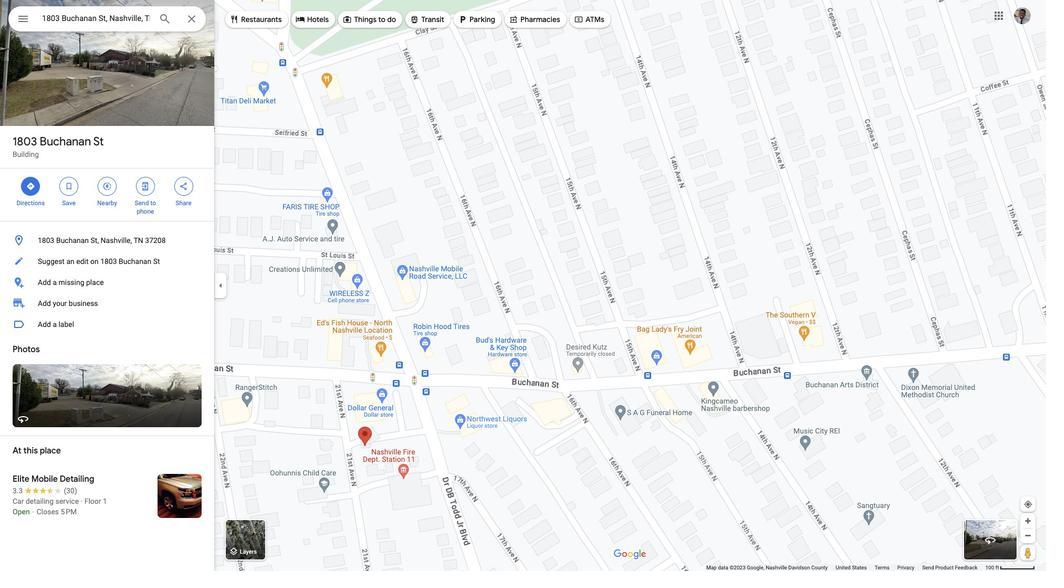 Task type: locate. For each thing, give the bounding box(es) containing it.
0 horizontal spatial place
[[40, 446, 61, 457]]

3 add from the top
[[38, 321, 51, 329]]

buchanan up the an
[[56, 237, 89, 245]]

a for label
[[53, 321, 57, 329]]

0 vertical spatial send
[[135, 200, 149, 207]]

37208
[[145, 237, 166, 245]]

transit
[[422, 15, 445, 24]]

1803 for st
[[13, 135, 37, 149]]

1 vertical spatial st
[[153, 258, 160, 266]]

closes
[[37, 508, 59, 517]]

©2023
[[730, 566, 746, 571]]

2 vertical spatial buchanan
[[119, 258, 151, 266]]

a inside add a label button
[[53, 321, 57, 329]]

product
[[936, 566, 954, 571]]

place
[[86, 279, 104, 287], [40, 446, 61, 457]]

send product feedback button
[[923, 565, 978, 572]]

1803 buchanan st building
[[13, 135, 104, 159]]

0 vertical spatial to
[[379, 15, 386, 24]]

send up "phone"
[[135, 200, 149, 207]]

send
[[135, 200, 149, 207], [923, 566, 935, 571]]

send inside 'send product feedback' button
[[923, 566, 935, 571]]

buchanan
[[40, 135, 91, 149], [56, 237, 89, 245], [119, 258, 151, 266]]

collapse side panel image
[[215, 280, 227, 292]]

privacy button
[[898, 565, 915, 572]]

layers
[[240, 549, 257, 556]]

states
[[853, 566, 868, 571]]

1803 right on
[[100, 258, 117, 266]]

google,
[[748, 566, 765, 571]]

footer inside google maps element
[[707, 565, 986, 572]]

send product feedback
[[923, 566, 978, 571]]

buchanan inside '1803 buchanan st building'
[[40, 135, 91, 149]]

0 vertical spatial add
[[38, 279, 51, 287]]

2 add from the top
[[38, 300, 51, 308]]

1 vertical spatial send
[[923, 566, 935, 571]]

0 vertical spatial place
[[86, 279, 104, 287]]

to left do
[[379, 15, 386, 24]]

1 vertical spatial buchanan
[[56, 237, 89, 245]]


[[343, 13, 352, 25]]

1 horizontal spatial place
[[86, 279, 104, 287]]

add for add a label
[[38, 321, 51, 329]]

1 horizontal spatial 1803
[[38, 237, 54, 245]]

to up "phone"
[[151, 200, 156, 207]]

save
[[62, 200, 76, 207]]

edit
[[76, 258, 89, 266]]

 pharmacies
[[509, 13, 561, 25]]

hotels
[[307, 15, 329, 24]]

place right this
[[40, 446, 61, 457]]

1 vertical spatial add
[[38, 300, 51, 308]]

parking
[[470, 15, 496, 24]]

⋅
[[32, 508, 35, 517]]

missing
[[59, 279, 84, 287]]

0 vertical spatial buchanan
[[40, 135, 91, 149]]


[[296, 13, 305, 25]]

place down on
[[86, 279, 104, 287]]

footer
[[707, 565, 986, 572]]

 restaurants
[[230, 13, 282, 25]]

detailing
[[60, 475, 94, 485]]

0 vertical spatial a
[[53, 279, 57, 287]]

elite mobile detailing
[[13, 475, 94, 485]]

to
[[379, 15, 386, 24], [151, 200, 156, 207]]

to inside send to phone
[[151, 200, 156, 207]]

a for missing
[[53, 279, 57, 287]]

a inside button
[[53, 279, 57, 287]]

add for add your business
[[38, 300, 51, 308]]

nashville,
[[101, 237, 132, 245]]

add left label
[[38, 321, 51, 329]]

st down "37208"
[[153, 258, 160, 266]]

1 add from the top
[[38, 279, 51, 287]]

tn
[[134, 237, 143, 245]]

100 ft
[[986, 566, 1000, 571]]

add left your on the bottom
[[38, 300, 51, 308]]

1 vertical spatial 1803
[[38, 237, 54, 245]]

1 horizontal spatial st
[[153, 258, 160, 266]]

st up 
[[93, 135, 104, 149]]

100 ft button
[[986, 566, 1036, 571]]

footer containing map data ©2023 google, nashville davidson county
[[707, 565, 986, 572]]

 parking
[[458, 13, 496, 25]]

3.3 stars 30 reviews image
[[13, 486, 77, 497]]

privacy
[[898, 566, 915, 571]]

0 vertical spatial 1803
[[13, 135, 37, 149]]

add inside button
[[38, 321, 51, 329]]

send for send to phone
[[135, 200, 149, 207]]

0 horizontal spatial 1803
[[13, 135, 37, 149]]

send inside send to phone
[[135, 200, 149, 207]]

business
[[69, 300, 98, 308]]

label
[[59, 321, 74, 329]]

2 horizontal spatial 1803
[[100, 258, 117, 266]]

1 a from the top
[[53, 279, 57, 287]]


[[17, 12, 29, 26]]

feedback
[[956, 566, 978, 571]]

add for add a missing place
[[38, 279, 51, 287]]

2 vertical spatial 1803
[[100, 258, 117, 266]]

send for send product feedback
[[923, 566, 935, 571]]

send left product
[[923, 566, 935, 571]]

actions for 1803 buchanan st region
[[0, 169, 214, 221]]

car
[[13, 498, 24, 506]]

0 horizontal spatial send
[[135, 200, 149, 207]]

 search field
[[8, 6, 206, 34]]

zoom out image
[[1025, 532, 1033, 540]]

0 horizontal spatial st
[[93, 135, 104, 149]]

photos
[[13, 345, 40, 355]]

1803 up suggest
[[38, 237, 54, 245]]

2 vertical spatial add
[[38, 321, 51, 329]]

add inside button
[[38, 279, 51, 287]]

add a missing place button
[[0, 272, 214, 293]]

to inside  things to do
[[379, 15, 386, 24]]

united
[[836, 566, 851, 571]]

1 horizontal spatial to
[[379, 15, 386, 24]]

0 vertical spatial st
[[93, 135, 104, 149]]

1 horizontal spatial send
[[923, 566, 935, 571]]

united states button
[[836, 565, 868, 572]]

add down suggest
[[38, 279, 51, 287]]

a
[[53, 279, 57, 287], [53, 321, 57, 329]]

None field
[[42, 12, 150, 25]]

1803 up building
[[13, 135, 37, 149]]

2 a from the top
[[53, 321, 57, 329]]

st inside button
[[153, 258, 160, 266]]

1803 buchanan st, nashville, tn 37208 button
[[0, 230, 214, 251]]

1803 buchanan st, nashville, tn 37208
[[38, 237, 166, 245]]

data
[[719, 566, 729, 571]]

st
[[93, 135, 104, 149], [153, 258, 160, 266]]

a left label
[[53, 321, 57, 329]]

1803 buchanan st main content
[[0, 0, 214, 572]]

pharmacies
[[521, 15, 561, 24]]

1 vertical spatial a
[[53, 321, 57, 329]]

 things to do
[[343, 13, 396, 25]]

1
[[103, 498, 107, 506]]

1 vertical spatial to
[[151, 200, 156, 207]]

 atms
[[574, 13, 605, 25]]

suggest an edit on 1803 buchanan st button
[[0, 251, 214, 272]]

0 horizontal spatial to
[[151, 200, 156, 207]]

buchanan up 
[[40, 135, 91, 149]]


[[141, 181, 150, 192]]

1803 inside '1803 buchanan st building'
[[13, 135, 37, 149]]

buchanan down tn
[[119, 258, 151, 266]]

a left missing
[[53, 279, 57, 287]]

suggest
[[38, 258, 65, 266]]



Task type: vqa. For each thing, say whether or not it's contained in the screenshot.
1 stop flight. element to the top
no



Task type: describe. For each thing, give the bounding box(es) containing it.
 transit
[[410, 13, 445, 25]]


[[410, 13, 420, 25]]

none field inside 1803 buchanan st, nashville, tn 37208 field
[[42, 12, 150, 25]]

ft
[[996, 566, 1000, 571]]

phone
[[137, 208, 154, 215]]


[[179, 181, 188, 192]]

·
[[81, 498, 83, 506]]

your
[[53, 300, 67, 308]]

open
[[13, 508, 30, 517]]

terms button
[[876, 565, 890, 572]]

terms
[[876, 566, 890, 571]]

nashville
[[766, 566, 788, 571]]

at this place
[[13, 446, 61, 457]]

(30)
[[64, 487, 77, 496]]

st inside '1803 buchanan st building'
[[93, 135, 104, 149]]

detailing
[[26, 498, 54, 506]]

atms
[[586, 15, 605, 24]]

street view image
[[985, 535, 998, 547]]

mobile
[[31, 475, 58, 485]]

place inside button
[[86, 279, 104, 287]]


[[102, 181, 112, 192]]

this
[[23, 446, 38, 457]]


[[509, 13, 519, 25]]

add a label button
[[0, 314, 214, 335]]

car detailing service · floor 1 open ⋅ closes 5 pm
[[13, 498, 107, 517]]

google maps element
[[0, 0, 1047, 572]]

show street view coverage image
[[1021, 546, 1036, 561]]

directions
[[17, 200, 45, 207]]

service
[[56, 498, 79, 506]]

share
[[176, 200, 192, 207]]


[[26, 181, 35, 192]]

3.3
[[13, 487, 23, 496]]


[[458, 13, 468, 25]]

nearby
[[97, 200, 117, 207]]

building
[[13, 150, 39, 159]]


[[64, 181, 74, 192]]

add your business link
[[0, 293, 214, 314]]

on
[[90, 258, 99, 266]]

do
[[387, 15, 396, 24]]

map
[[707, 566, 717, 571]]


[[574, 13, 584, 25]]

zoom in image
[[1025, 518, 1033, 526]]

united states
[[836, 566, 868, 571]]

100
[[986, 566, 995, 571]]

5 pm
[[61, 508, 77, 517]]

county
[[812, 566, 828, 571]]

an
[[66, 258, 75, 266]]

 hotels
[[296, 13, 329, 25]]

add a label
[[38, 321, 74, 329]]

google account: leeland pitt  
(leeland.pitt@adept.ai) image
[[1015, 7, 1032, 24]]

things
[[354, 15, 377, 24]]

map data ©2023 google, nashville davidson county
[[707, 566, 828, 571]]

at
[[13, 446, 21, 457]]

floor
[[84, 498, 101, 506]]

1803 Buchanan St, Nashville, TN 37208 field
[[8, 6, 206, 32]]

buchanan for st,
[[56, 237, 89, 245]]

restaurants
[[241, 15, 282, 24]]

add your business
[[38, 300, 98, 308]]

1803 for st,
[[38, 237, 54, 245]]

add a missing place
[[38, 279, 104, 287]]

davidson
[[789, 566, 811, 571]]


[[230, 13, 239, 25]]

1 vertical spatial place
[[40, 446, 61, 457]]

send to phone
[[135, 200, 156, 215]]

elite
[[13, 475, 29, 485]]

st,
[[91, 237, 99, 245]]

show your location image
[[1024, 500, 1034, 510]]

buchanan for st
[[40, 135, 91, 149]]

 button
[[8, 6, 38, 34]]

suggest an edit on 1803 buchanan st
[[38, 258, 160, 266]]



